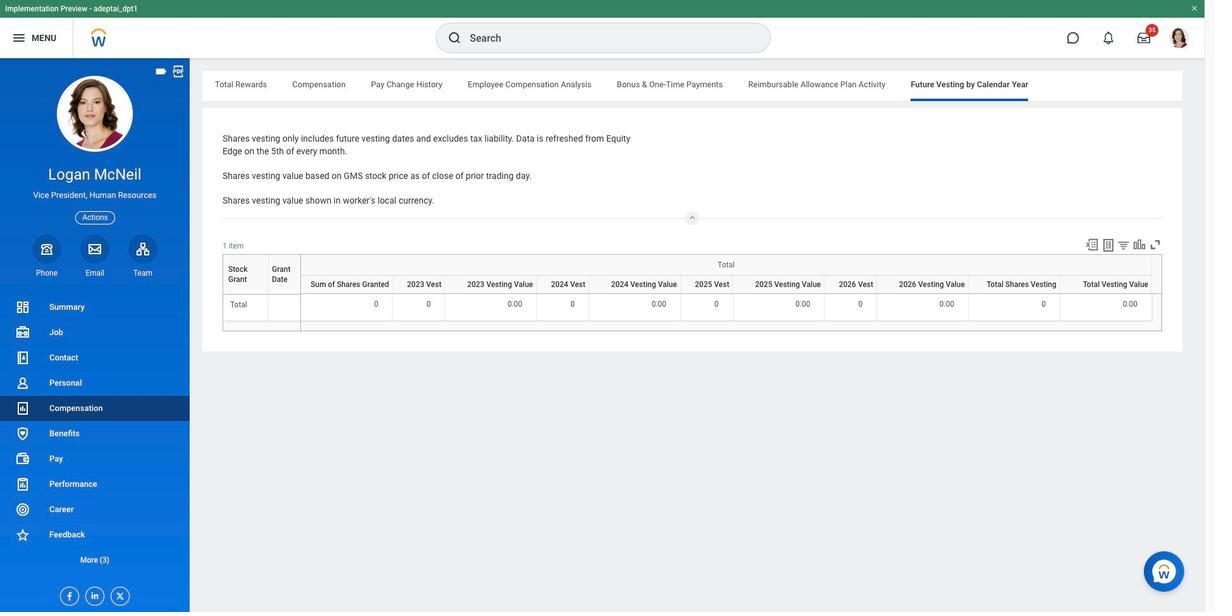 Task type: vqa. For each thing, say whether or not it's contained in the screenshot.
Manage Waitlisting
no



Task type: describe. For each thing, give the bounding box(es) containing it.
total element
[[230, 298, 247, 309]]

feedback image
[[15, 528, 30, 543]]

notifications large image
[[1103, 32, 1115, 44]]

mail image
[[87, 242, 102, 257]]

search image
[[447, 30, 462, 46]]

linkedin image
[[86, 588, 100, 601]]

benefits image
[[15, 426, 30, 442]]

performance image
[[15, 477, 30, 492]]

job image
[[15, 325, 30, 340]]

justify image
[[11, 30, 27, 46]]

view worker - expand/collapse chart image
[[1133, 238, 1147, 252]]

email logan mcneil element
[[80, 268, 109, 278]]

view printable version (pdf) image
[[171, 65, 185, 78]]

facebook image
[[61, 588, 75, 602]]

summary image
[[15, 300, 30, 315]]

pay image
[[15, 452, 30, 467]]

inbox large image
[[1138, 32, 1151, 44]]

personal image
[[15, 376, 30, 391]]

1 column header from the left
[[733, 294, 825, 295]]



Task type: locate. For each thing, give the bounding box(es) containing it.
navigation pane region
[[0, 58, 190, 612]]

phone logan mcneil element
[[32, 268, 61, 278]]

toolbar
[[1080, 238, 1163, 254]]

tab list
[[202, 71, 1183, 101]]

export to excel image
[[1086, 238, 1100, 252]]

banner
[[0, 0, 1205, 58]]

tag image
[[154, 65, 168, 78]]

team logan mcneil element
[[128, 268, 158, 278]]

2 column header from the left
[[1061, 294, 1152, 295]]

contact image
[[15, 350, 30, 366]]

chevron up image
[[685, 211, 700, 221]]

close environment banner image
[[1191, 4, 1199, 12]]

column header
[[733, 294, 825, 295], [1061, 294, 1152, 295]]

profile logan mcneil image
[[1170, 28, 1190, 51]]

export to worksheets image
[[1101, 238, 1117, 253]]

row element
[[224, 255, 303, 294], [301, 275, 1152, 294]]

Search Workday  search field
[[470, 24, 745, 52]]

0 horizontal spatial column header
[[733, 294, 825, 295]]

select to filter grid data image
[[1117, 238, 1131, 252]]

compensation image
[[15, 401, 30, 416]]

career image
[[15, 502, 30, 517]]

1 horizontal spatial column header
[[1061, 294, 1152, 295]]

phone image
[[38, 242, 56, 257]]

list
[[0, 295, 190, 573]]

view team image
[[135, 242, 151, 257]]

x image
[[111, 588, 125, 602]]

fullscreen image
[[1149, 238, 1163, 252]]



